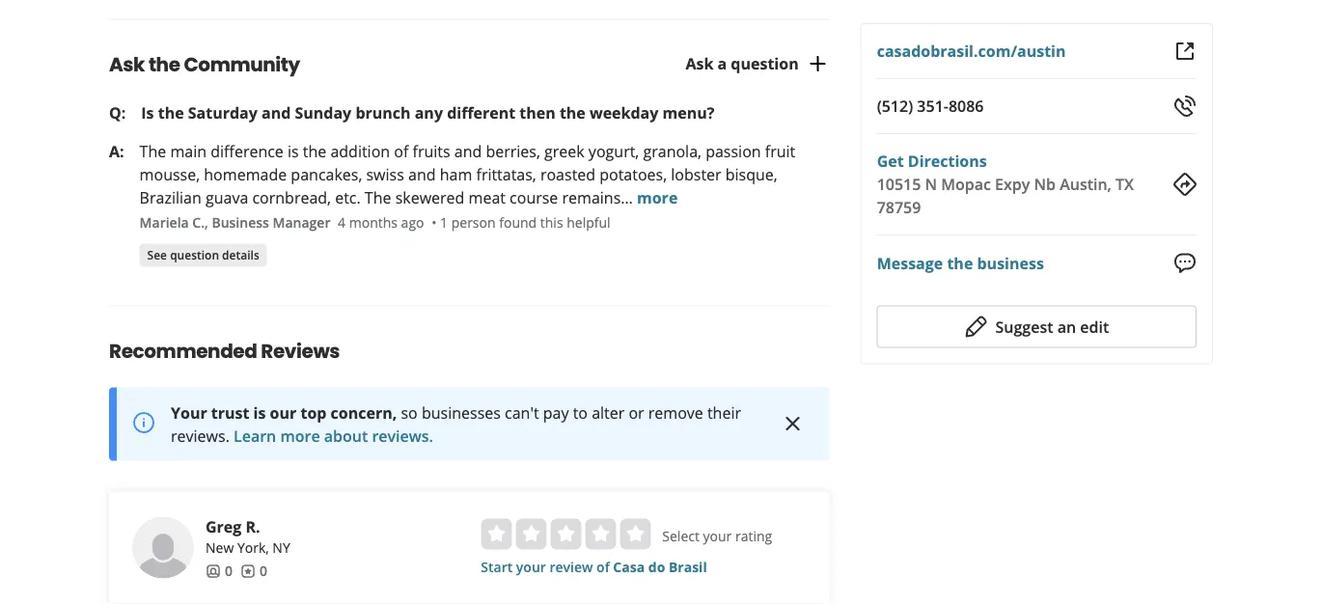 Task type: describe. For each thing, give the bounding box(es) containing it.
rating
[[736, 527, 773, 546]]

fruit
[[766, 141, 796, 161]]

0 horizontal spatial the
[[140, 141, 166, 161]]

tx
[[1116, 174, 1135, 195]]

saturday
[[188, 102, 258, 123]]

casadobrasil.com/austin link
[[877, 41, 1067, 61]]

community
[[184, 51, 300, 78]]

(512)
[[877, 96, 914, 116]]

ny
[[273, 539, 290, 557]]

this
[[541, 214, 564, 232]]

addition
[[331, 141, 390, 161]]

business
[[978, 252, 1045, 273]]

0 for the reviews "element"
[[260, 562, 267, 580]]

brasil
[[669, 558, 708, 577]]

the inside the main difference is the addition of fruits and berries, greek yogurt, granola, passion fruit mousse, homemade pancakes, swiss and ham frittatas, roasted potatoes, lobster bisque, brazilian guava cornbread, etc. the skewered meat course remains…
[[303, 141, 327, 161]]

do
[[649, 558, 666, 577]]

1 vertical spatial the
[[365, 187, 392, 208]]

q:
[[109, 102, 126, 123]]

8086
[[949, 96, 984, 116]]

(no rating) image
[[481, 519, 651, 550]]

the right the then
[[560, 102, 586, 123]]

message the business
[[877, 252, 1045, 273]]

learn more about reviews. link
[[234, 425, 434, 446]]

ham
[[440, 164, 473, 185]]

more button
[[637, 187, 678, 208]]

ask the community element
[[78, 19, 861, 267]]

an
[[1058, 316, 1077, 337]]

brazilian
[[140, 187, 202, 208]]

close image
[[782, 412, 805, 436]]

24 directions v2 image
[[1174, 173, 1197, 196]]

a
[[718, 53, 727, 74]]

reviews. inside so businesses can't pay to alter or remove their reviews.
[[171, 425, 230, 446]]

berries,
[[486, 141, 541, 161]]

message
[[877, 252, 944, 273]]

ask a question
[[686, 53, 799, 74]]

the for message
[[948, 252, 974, 273]]

info alert
[[109, 388, 830, 461]]

24 info v2 image
[[132, 411, 155, 435]]

manager
[[273, 214, 331, 232]]

suggest an edit
[[996, 316, 1110, 337]]

0 vertical spatial and
[[262, 102, 291, 123]]

24 message v2 image
[[1174, 252, 1197, 275]]

expy
[[996, 174, 1031, 195]]

c.,
[[192, 214, 208, 232]]

recommended reviews
[[109, 338, 340, 365]]

10515
[[877, 174, 922, 195]]

message the business button
[[877, 251, 1045, 275]]

is inside the main difference is the addition of fruits and berries, greek yogurt, granola, passion fruit mousse, homemade pancakes, swiss and ham frittatas, roasted potatoes, lobster bisque, brazilian guava cornbread, etc. the skewered meat course remains…
[[288, 141, 299, 161]]

is the saturday and sunday brunch any different then the weekday menu?
[[141, 102, 715, 123]]

difference
[[211, 141, 284, 161]]

can't
[[505, 402, 539, 423]]

person
[[452, 214, 496, 232]]

or
[[629, 402, 645, 423]]

businesses
[[422, 402, 501, 423]]

trust
[[211, 402, 250, 423]]

top
[[301, 402, 327, 423]]

greek
[[545, 141, 585, 161]]

our
[[270, 402, 297, 423]]

fruits
[[413, 141, 451, 161]]

reviews element
[[240, 562, 267, 581]]

of inside recommended reviews element
[[597, 558, 610, 577]]

pay
[[543, 402, 569, 423]]

16 review v2 image
[[240, 564, 256, 579]]

directions
[[908, 151, 988, 171]]

weekday
[[590, 102, 659, 123]]

any
[[415, 102, 443, 123]]

1 person found this helpful
[[440, 214, 611, 232]]

rating element
[[481, 519, 651, 550]]

main
[[170, 141, 207, 161]]

your trust is our top concern,
[[171, 402, 397, 423]]

brunch
[[356, 102, 411, 123]]

months
[[349, 214, 398, 232]]

pancakes,
[[291, 164, 362, 185]]

is
[[141, 102, 154, 123]]

the for is
[[158, 102, 184, 123]]

24 phone v2 image
[[1174, 95, 1197, 118]]

is inside info alert
[[254, 402, 266, 423]]

cornbread,
[[252, 187, 331, 208]]

the for ask
[[149, 51, 180, 78]]

ask for ask a question
[[686, 53, 714, 74]]

question inside 'link'
[[731, 53, 799, 74]]

get directions link
[[877, 151, 988, 171]]

business
[[212, 214, 269, 232]]

homemade
[[204, 164, 287, 185]]

mariela c., business manager
[[140, 214, 331, 232]]

so
[[401, 402, 418, 423]]

mariela
[[140, 214, 189, 232]]

get
[[877, 151, 904, 171]]

lobster
[[671, 164, 722, 185]]

a:
[[109, 141, 124, 161]]

yogurt,
[[589, 141, 640, 161]]

frittatas,
[[477, 164, 537, 185]]



Task type: vqa. For each thing, say whether or not it's contained in the screenshot.
the topmost your
yes



Task type: locate. For each thing, give the bounding box(es) containing it.
about
[[324, 425, 368, 446]]

0 horizontal spatial your
[[516, 558, 546, 577]]

new
[[206, 539, 234, 557]]

your right start
[[516, 558, 546, 577]]

edit
[[1081, 316, 1110, 337]]

nb
[[1035, 174, 1056, 195]]

your for select
[[703, 527, 732, 546]]

more down potatoes,
[[637, 187, 678, 208]]

0 horizontal spatial 0
[[225, 562, 233, 580]]

of left casa in the left of the page
[[597, 558, 610, 577]]

casadobrasil.com/austin
[[877, 41, 1067, 61]]

24 pencil v2 image
[[965, 315, 988, 339]]

then
[[520, 102, 556, 123]]

question down c.,
[[170, 247, 219, 263]]

greg r. link
[[206, 516, 260, 537]]

the up pancakes, on the left top
[[303, 141, 327, 161]]

passion
[[706, 141, 762, 161]]

and left sunday
[[262, 102, 291, 123]]

of inside the main difference is the addition of fruits and berries, greek yogurt, granola, passion fruit mousse, homemade pancakes, swiss and ham frittatas, roasted potatoes, lobster bisque, brazilian guava cornbread, etc. the skewered meat course remains…
[[394, 141, 409, 161]]

0 vertical spatial question
[[731, 53, 799, 74]]

is up pancakes, on the left top
[[288, 141, 299, 161]]

0 horizontal spatial reviews.
[[171, 425, 230, 446]]

1 vertical spatial of
[[597, 558, 610, 577]]

the inside button
[[948, 252, 974, 273]]

is left our
[[254, 402, 266, 423]]

the
[[149, 51, 180, 78], [158, 102, 184, 123], [560, 102, 586, 123], [303, 141, 327, 161], [948, 252, 974, 273]]

more
[[637, 187, 678, 208], [280, 425, 320, 446]]

start
[[481, 558, 513, 577]]

the down swiss
[[365, 187, 392, 208]]

photo of greg r. image
[[132, 517, 194, 579]]

1 vertical spatial and
[[455, 141, 482, 161]]

meat
[[469, 187, 506, 208]]

0 horizontal spatial of
[[394, 141, 409, 161]]

start your review of casa do brasil
[[481, 558, 708, 577]]

menu?
[[663, 102, 715, 123]]

0 horizontal spatial question
[[170, 247, 219, 263]]

1 horizontal spatial reviews.
[[372, 425, 434, 446]]

so businesses can't pay to alter or remove their reviews.
[[171, 402, 742, 446]]

the
[[140, 141, 166, 161], [365, 187, 392, 208]]

1
[[440, 214, 448, 232]]

1 horizontal spatial more
[[637, 187, 678, 208]]

1 reviews. from the left
[[171, 425, 230, 446]]

0 horizontal spatial is
[[254, 402, 266, 423]]

ask the community
[[109, 51, 300, 78]]

see
[[147, 247, 167, 263]]

351-
[[918, 96, 949, 116]]

different
[[447, 102, 516, 123]]

the up is
[[149, 51, 180, 78]]

ask
[[109, 51, 145, 78], [686, 53, 714, 74]]

found
[[499, 214, 537, 232]]

of up swiss
[[394, 141, 409, 161]]

1 vertical spatial question
[[170, 247, 219, 263]]

the right is
[[158, 102, 184, 123]]

more down top
[[280, 425, 320, 446]]

1 horizontal spatial is
[[288, 141, 299, 161]]

review
[[550, 558, 593, 577]]

0 right 16 friends v2 icon
[[225, 562, 233, 580]]

2 vertical spatial and
[[408, 164, 436, 185]]

get directions 10515 n mopac expy nb austin, tx 78759
[[877, 151, 1135, 218]]

ask left a
[[686, 53, 714, 74]]

reviews
[[261, 338, 340, 365]]

austin,
[[1060, 174, 1112, 195]]

24 add v2 image
[[807, 52, 830, 75]]

0 vertical spatial your
[[703, 527, 732, 546]]

0 vertical spatial the
[[140, 141, 166, 161]]

ask up q: at the top of the page
[[109, 51, 145, 78]]

4
[[338, 214, 346, 232]]

alter
[[592, 402, 625, 423]]

remains…
[[562, 187, 633, 208]]

1 horizontal spatial of
[[597, 558, 610, 577]]

more inside info alert
[[280, 425, 320, 446]]

1 vertical spatial your
[[516, 558, 546, 577]]

ago
[[401, 214, 424, 232]]

0 inside the "friends" 'element'
[[225, 562, 233, 580]]

york,
[[237, 539, 269, 557]]

greg r. new york, ny
[[206, 516, 290, 557]]

16 friends v2 image
[[206, 564, 221, 579]]

your
[[171, 402, 207, 423]]

learn
[[234, 425, 276, 446]]

the main difference is the addition of fruits and berries, greek yogurt, granola, passion fruit mousse, homemade pancakes, swiss and ham frittatas, roasted potatoes, lobster bisque, brazilian guava cornbread, etc. the skewered meat course remains…
[[140, 141, 796, 208]]

0 vertical spatial of
[[394, 141, 409, 161]]

2 0 from the left
[[260, 562, 267, 580]]

1 horizontal spatial ask
[[686, 53, 714, 74]]

1 vertical spatial more
[[280, 425, 320, 446]]

1 horizontal spatial question
[[731, 53, 799, 74]]

suggest an edit button
[[877, 306, 1197, 348]]

None radio
[[481, 519, 512, 550], [516, 519, 547, 550], [620, 519, 651, 550], [481, 519, 512, 550], [516, 519, 547, 550], [620, 519, 651, 550]]

see question details link
[[140, 244, 267, 267]]

ask for ask the community
[[109, 51, 145, 78]]

suggest
[[996, 316, 1054, 337]]

reviews.
[[171, 425, 230, 446], [372, 425, 434, 446]]

remove
[[649, 402, 704, 423]]

etc.
[[335, 187, 361, 208]]

skewered
[[396, 187, 465, 208]]

details
[[222, 247, 259, 263]]

of
[[394, 141, 409, 161], [597, 558, 610, 577]]

and up 'ham'
[[455, 141, 482, 161]]

None radio
[[551, 519, 582, 550], [586, 519, 616, 550], [551, 519, 582, 550], [586, 519, 616, 550]]

1 horizontal spatial and
[[408, 164, 436, 185]]

1 vertical spatial is
[[254, 402, 266, 423]]

their
[[708, 402, 742, 423]]

0 vertical spatial is
[[288, 141, 299, 161]]

your
[[703, 527, 732, 546], [516, 558, 546, 577]]

learn more about reviews.
[[234, 425, 434, 446]]

the up mousse,
[[140, 141, 166, 161]]

question
[[731, 53, 799, 74], [170, 247, 219, 263]]

1 horizontal spatial 0
[[260, 562, 267, 580]]

and up skewered
[[408, 164, 436, 185]]

ask inside 'link'
[[686, 53, 714, 74]]

78759
[[877, 197, 922, 218]]

course
[[510, 187, 558, 208]]

concern,
[[331, 402, 397, 423]]

guava
[[206, 187, 248, 208]]

your for start
[[516, 558, 546, 577]]

recommended reviews element
[[78, 306, 830, 605]]

0 right '16 review v2' icon
[[260, 562, 267, 580]]

0 inside the reviews "element"
[[260, 562, 267, 580]]

1 0 from the left
[[225, 562, 233, 580]]

0 horizontal spatial ask
[[109, 51, 145, 78]]

0 vertical spatial more
[[637, 187, 678, 208]]

0 horizontal spatial and
[[262, 102, 291, 123]]

r.
[[246, 516, 260, 537]]

1 horizontal spatial the
[[365, 187, 392, 208]]

24 external link v2 image
[[1174, 40, 1197, 63]]

roasted
[[541, 164, 596, 185]]

question right a
[[731, 53, 799, 74]]

and
[[262, 102, 291, 123], [455, 141, 482, 161], [408, 164, 436, 185]]

n
[[926, 174, 938, 195]]

friends element
[[206, 562, 233, 581]]

casa
[[614, 558, 645, 577]]

0 horizontal spatial more
[[280, 425, 320, 446]]

4 months ago
[[338, 214, 424, 232]]

the right message
[[948, 252, 974, 273]]

2 reviews. from the left
[[372, 425, 434, 446]]

reviews. down your
[[171, 425, 230, 446]]

reviews. down so
[[372, 425, 434, 446]]

greg
[[206, 516, 242, 537]]

1 horizontal spatial your
[[703, 527, 732, 546]]

recommended
[[109, 338, 257, 365]]

your left rating
[[703, 527, 732, 546]]

potatoes,
[[600, 164, 667, 185]]

2 horizontal spatial and
[[455, 141, 482, 161]]

bisque,
[[726, 164, 778, 185]]

0 for the "friends" 'element'
[[225, 562, 233, 580]]

ask a question link
[[686, 52, 830, 75]]

more inside the ask the community element
[[637, 187, 678, 208]]

see question details
[[147, 247, 259, 263]]



